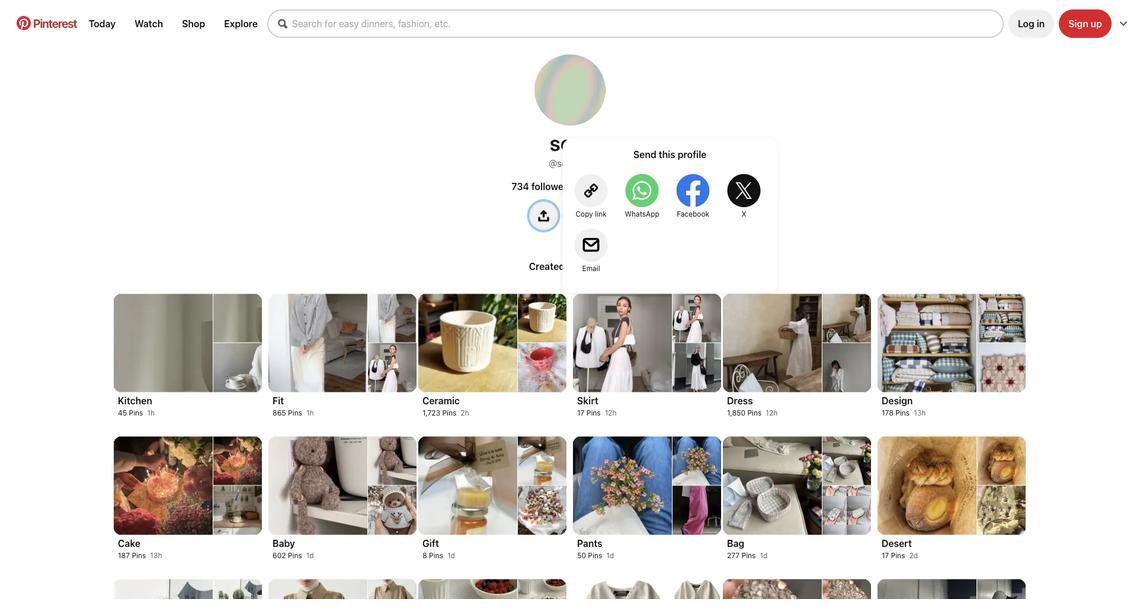 Task type: describe. For each thing, give the bounding box(es) containing it.
45
[[118, 409, 127, 418]]

sign
[[1069, 18, 1089, 29]]

1,723
[[423, 409, 440, 418]]

fit 865 pins 1h
[[273, 396, 314, 418]]

sem @sem_g_
[[549, 130, 592, 169]]

ceramic 1,723 pins 2h
[[423, 396, 469, 418]]

17 for desert
[[882, 552, 889, 560]]

send this profile
[[634, 149, 707, 160]]

pins for pants
[[588, 552, 602, 560]]

skirt 17 pins 12h
[[577, 396, 617, 418]]

sign up button
[[1059, 9, 1112, 38]]

list containing kitchen
[[39, 287, 1101, 600]]

baby
[[273, 539, 295, 550]]

desert
[[882, 539, 912, 550]]

2 plant image from the left
[[213, 580, 262, 600]]

·
[[575, 182, 577, 192]]

created
[[529, 261, 565, 272]]

created link
[[524, 256, 570, 277]]

sem
[[550, 130, 591, 156]]

734
[[512, 181, 529, 192]]

up
[[1091, 18, 1103, 29]]

today
[[89, 18, 116, 29]]

shop
[[182, 18, 205, 29]]

50
[[577, 552, 586, 560]]

gift
[[423, 539, 439, 550]]

pinterest
[[33, 16, 77, 30]]

log in button
[[1009, 9, 1055, 38]]

profile
[[678, 149, 707, 160]]

followers
[[532, 181, 572, 192]]

design
[[882, 396, 913, 407]]

x
[[742, 210, 747, 218]]

follow
[[572, 210, 601, 222]]

1 sandwich image from the left
[[723, 580, 822, 600]]

desert 17 pins 2d
[[882, 539, 918, 560]]

cake 187 pins 13h
[[118, 539, 162, 560]]

whatsapp
[[625, 210, 660, 218]]

kitchen 45 pins 1h
[[118, 396, 155, 418]]

user avatar image
[[535, 55, 606, 126]]

bag 277 pins 1d
[[727, 539, 768, 560]]

log in
[[1018, 18, 1045, 29]]

1 brekkie image from the left
[[418, 580, 517, 600]]

gift 8 pins 1d
[[423, 539, 455, 560]]

pins for skirt
[[587, 409, 601, 418]]

shop link
[[177, 13, 210, 34]]

pins for gift
[[429, 552, 443, 560]]

pins for cake
[[132, 552, 146, 560]]

in
[[1037, 18, 1045, 29]]

explore link
[[219, 13, 263, 34]]

pins for design
[[896, 409, 910, 418]]

log
[[1018, 18, 1035, 29]]

pins for dress
[[748, 409, 762, 418]]

1 horizontal spatial 8
[[579, 181, 586, 192]]

pinterest link
[[9, 16, 84, 30]]

178
[[882, 409, 894, 418]]

277
[[727, 552, 740, 560]]

12h for dress
[[766, 409, 778, 418]]

pinterest button
[[9, 16, 84, 32]]

1d for bag
[[760, 552, 768, 560]]

1 hijab image from the left
[[878, 580, 977, 600]]

this
[[659, 149, 676, 160]]

1h for kitchen
[[147, 409, 155, 418]]

2 hijab image from the left
[[977, 580, 1026, 600]]

bag
[[727, 539, 745, 550]]

1d for gift
[[447, 552, 455, 560]]



Task type: vqa. For each thing, say whether or not it's contained in the screenshot.
Sign
yes



Task type: locate. For each thing, give the bounding box(es) containing it.
fit
[[273, 396, 284, 407]]

watch
[[135, 18, 163, 29]]

pins right 602
[[288, 552, 302, 560]]

copy
[[576, 210, 593, 218]]

pins for fit
[[288, 409, 302, 418]]

pins right 865
[[288, 409, 302, 418]]

13h right 187
[[150, 552, 162, 560]]

pins for kitchen
[[129, 409, 143, 418]]

2d
[[910, 552, 918, 560]]

0 horizontal spatial 8
[[423, 552, 427, 560]]

pins for ceramic
[[442, 409, 457, 418]]

pins inside bag 277 pins 1d
[[742, 552, 756, 560]]

17 down desert on the bottom right of page
[[882, 552, 889, 560]]

send
[[634, 149, 657, 160]]

13h
[[914, 409, 926, 418], [150, 552, 162, 560]]

blouse image
[[573, 580, 672, 600], [673, 580, 721, 600]]

pins inside dress 1,850 pins 12h
[[748, 409, 762, 418]]

13h right 178
[[914, 409, 926, 418]]

sign up
[[1069, 18, 1103, 29]]

1 horizontal spatial plant image
[[213, 580, 262, 600]]

pins inside the desert 17 pins 2d
[[891, 552, 906, 560]]

0 horizontal spatial sandwich image
[[723, 580, 822, 600]]

1 horizontal spatial 1h
[[306, 409, 314, 418]]

search image
[[278, 19, 287, 28]]

1 plant image from the left
[[114, 580, 213, 600]]

sem button
[[550, 130, 591, 156]]

brekkie image
[[418, 580, 517, 600], [518, 580, 567, 600]]

1 12h from the left
[[605, 409, 617, 418]]

pins down pants at the bottom right
[[588, 552, 602, 560]]

pants
[[577, 539, 603, 550]]

1d for pants
[[607, 552, 614, 560]]

1 horizontal spatial brekkie image
[[518, 580, 567, 600]]

4 1d from the left
[[760, 552, 768, 560]]

1 blouse image from the left
[[573, 580, 672, 600]]

pins for baby
[[288, 552, 302, 560]]

17 down skirt on the right bottom of the page
[[577, 409, 585, 418]]

1 horizontal spatial blouse image
[[673, 580, 721, 600]]

@sem_g_
[[549, 158, 592, 169]]

1h inside kitchen 45 pins 1h
[[147, 409, 155, 418]]

1 1h from the left
[[147, 409, 155, 418]]

bag image
[[723, 437, 822, 536], [823, 437, 871, 486], [823, 486, 871, 536]]

gift image
[[418, 437, 517, 536], [518, 437, 567, 486], [518, 486, 567, 536]]

13h inside cake 187 pins 13h
[[150, 552, 162, 560]]

1d inside gift 8 pins 1d
[[447, 552, 455, 560]]

1h right 865
[[306, 409, 314, 418]]

0 horizontal spatial 1h
[[147, 409, 155, 418]]

0 vertical spatial 8
[[579, 181, 586, 192]]

baby 602 pins 1d
[[273, 539, 314, 560]]

1 1d from the left
[[306, 552, 314, 560]]

1 horizontal spatial sandwich image
[[823, 580, 871, 600]]

pins inside fit 865 pins 1h
[[288, 409, 302, 418]]

pins right 1,850
[[748, 409, 762, 418]]

0 horizontal spatial 17
[[577, 409, 585, 418]]

design image
[[878, 294, 977, 393], [977, 294, 1026, 343], [977, 344, 1026, 393]]

602
[[273, 552, 286, 560]]

1d inside bag 277 pins 1d
[[760, 552, 768, 560]]

pins inside kitchen 45 pins 1h
[[129, 409, 143, 418]]

explore
[[224, 18, 258, 29]]

skirt
[[577, 396, 599, 407]]

12h
[[605, 409, 617, 418], [766, 409, 778, 418]]

734 followers · 8 following
[[512, 181, 629, 192]]

17 inside the desert 17 pins 2d
[[882, 552, 889, 560]]

Search text field
[[292, 18, 1003, 29]]

1h inside fit 865 pins 1h
[[306, 409, 314, 418]]

17 inside skirt 17 pins 12h
[[577, 409, 585, 418]]

865
[[273, 409, 286, 418]]

0 vertical spatial 17
[[577, 409, 585, 418]]

follow button
[[563, 202, 611, 230]]

skirt image
[[573, 294, 672, 393], [673, 294, 721, 343], [673, 344, 721, 393]]

watch link
[[130, 13, 168, 34]]

0 horizontal spatial hijab image
[[878, 580, 977, 600]]

pants 50 pins 1d
[[577, 539, 614, 560]]

saved
[[584, 261, 611, 272]]

pins down kitchen
[[129, 409, 143, 418]]

pins inside cake 187 pins 13h
[[132, 552, 146, 560]]

1 vertical spatial 8
[[423, 552, 427, 560]]

plant image
[[114, 580, 213, 600], [213, 580, 262, 600]]

1h down kitchen
[[147, 409, 155, 418]]

hijab image
[[878, 580, 977, 600], [977, 580, 1026, 600]]

pins inside skirt 17 pins 12h
[[587, 409, 601, 418]]

design 178 pins 13h
[[882, 396, 926, 418]]

17
[[577, 409, 585, 418], [882, 552, 889, 560]]

13h inside design 178 pins 13h
[[914, 409, 926, 418]]

dress
[[727, 396, 753, 407]]

1 vertical spatial 13h
[[150, 552, 162, 560]]

pins
[[129, 409, 143, 418], [288, 409, 302, 418], [442, 409, 457, 418], [587, 409, 601, 418], [748, 409, 762, 418], [896, 409, 910, 418], [132, 552, 146, 560], [288, 552, 302, 560], [429, 552, 443, 560], [588, 552, 602, 560], [742, 552, 756, 560], [891, 552, 906, 560]]

pins down desert on the bottom right of page
[[891, 552, 906, 560]]

dress image
[[723, 294, 822, 393], [823, 294, 871, 343], [823, 344, 871, 393]]

coat image
[[269, 580, 368, 600], [368, 580, 417, 600]]

0 horizontal spatial plant image
[[114, 580, 213, 600]]

email
[[582, 264, 600, 273]]

pants image
[[573, 437, 672, 536], [673, 437, 721, 486], [673, 486, 721, 536]]

17 for skirt
[[577, 409, 585, 418]]

pins inside design 178 pins 13h
[[896, 409, 910, 418]]

list
[[39, 287, 1101, 600]]

13h for design
[[914, 409, 926, 418]]

2 brekkie image from the left
[[518, 580, 567, 600]]

1h
[[147, 409, 155, 418], [306, 409, 314, 418]]

1d inside baby 602 pins 1d
[[306, 552, 314, 560]]

1h for fit
[[306, 409, 314, 418]]

1 horizontal spatial 13h
[[914, 409, 926, 418]]

baby image
[[269, 437, 368, 536], [368, 437, 417, 486], [368, 486, 417, 536]]

2 blouse image from the left
[[673, 580, 721, 600]]

ceramic
[[423, 396, 460, 407]]

0 horizontal spatial coat image
[[269, 580, 368, 600]]

1 coat image from the left
[[269, 580, 368, 600]]

copy link
[[576, 210, 607, 218]]

pins right 187
[[132, 552, 146, 560]]

fit image
[[269, 294, 368, 393], [368, 294, 417, 343], [368, 344, 417, 393]]

13h for cake
[[150, 552, 162, 560]]

pins down the 'design'
[[896, 409, 910, 418]]

desert image
[[878, 437, 977, 536], [977, 437, 1026, 486], [977, 486, 1026, 536]]

2 1h from the left
[[306, 409, 314, 418]]

1d
[[306, 552, 314, 560], [447, 552, 455, 560], [607, 552, 614, 560], [760, 552, 768, 560]]

pins for desert
[[891, 552, 906, 560]]

@sem_g_ button
[[549, 154, 592, 180]]

187
[[118, 552, 130, 560]]

0 vertical spatial 13h
[[914, 409, 926, 418]]

pins inside pants 50 pins 1d
[[588, 552, 602, 560]]

pins inside baby 602 pins 1d
[[288, 552, 302, 560]]

8
[[579, 181, 586, 192], [423, 552, 427, 560]]

kitchen
[[118, 396, 152, 407]]

pins right 277 on the bottom of the page
[[742, 552, 756, 560]]

2 1d from the left
[[447, 552, 455, 560]]

2 12h from the left
[[766, 409, 778, 418]]

1 horizontal spatial hijab image
[[977, 580, 1026, 600]]

following
[[588, 181, 629, 192]]

3 1d from the left
[[607, 552, 614, 560]]

pins for bag
[[742, 552, 756, 560]]

1,850
[[727, 409, 746, 418]]

1d inside pants 50 pins 1d
[[607, 552, 614, 560]]

cake image
[[114, 437, 213, 536], [213, 437, 262, 486], [213, 486, 262, 536]]

pins inside gift 8 pins 1d
[[429, 552, 443, 560]]

saved link
[[579, 256, 616, 277]]

cake
[[118, 539, 140, 550]]

dress 1,850 pins 12h
[[727, 396, 778, 418]]

pins down skirt on the right bottom of the page
[[587, 409, 601, 418]]

2 sandwich image from the left
[[823, 580, 871, 600]]

8 down gift
[[423, 552, 427, 560]]

pins inside ceramic 1,723 pins 2h
[[442, 409, 457, 418]]

12h for skirt
[[605, 409, 617, 418]]

pins down ceramic
[[442, 409, 457, 418]]

pins down gift
[[429, 552, 443, 560]]

2h
[[461, 409, 469, 418]]

kitchen image
[[114, 294, 213, 393], [213, 294, 262, 343], [213, 344, 262, 393]]

12h inside dress 1,850 pins 12h
[[766, 409, 778, 418]]

1 vertical spatial 17
[[882, 552, 889, 560]]

0 horizontal spatial 12h
[[605, 409, 617, 418]]

0 horizontal spatial 13h
[[150, 552, 162, 560]]

1 horizontal spatial coat image
[[368, 580, 417, 600]]

today link
[[84, 13, 120, 34]]

8 right ·
[[579, 181, 586, 192]]

1d for baby
[[306, 552, 314, 560]]

facebook
[[677, 210, 710, 218]]

1 horizontal spatial 12h
[[766, 409, 778, 418]]

pinterest image
[[17, 16, 31, 30]]

ceramic image
[[418, 294, 517, 393], [518, 294, 567, 343], [518, 344, 567, 393]]

0 horizontal spatial brekkie image
[[418, 580, 517, 600]]

link
[[595, 210, 607, 218]]

8 inside gift 8 pins 1d
[[423, 552, 427, 560]]

0 horizontal spatial blouse image
[[573, 580, 672, 600]]

1 horizontal spatial 17
[[882, 552, 889, 560]]

2 coat image from the left
[[368, 580, 417, 600]]

12h inside skirt 17 pins 12h
[[605, 409, 617, 418]]

sandwich image
[[723, 580, 822, 600], [823, 580, 871, 600]]



